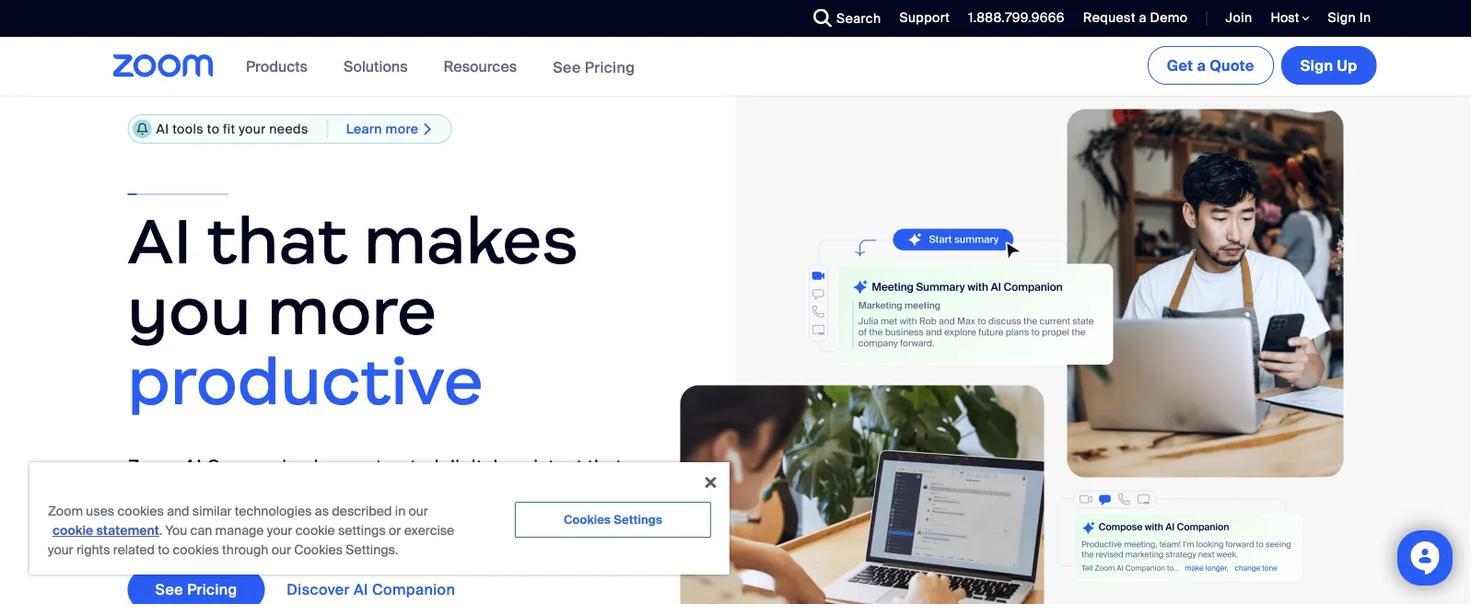Task type: describe. For each thing, give the bounding box(es) containing it.
fit
[[223, 120, 235, 137]]

tools
[[172, 120, 204, 137]]

search
[[837, 10, 881, 27]]

pricing inside product information navigation
[[585, 57, 635, 77]]

a for demo
[[1139, 9, 1147, 26]]

zoom logo image
[[113, 54, 214, 77]]

our inside zoom uses cookies and similar technologies as described in our cookie statement
[[409, 503, 428, 520]]

solutions button
[[344, 37, 416, 96]]

our inside .  you can manage your cookie settings or exercise your rights related to cookies through our cookies settings.
[[271, 542, 291, 559]]

sign up button
[[1281, 46, 1377, 85]]

statement
[[96, 522, 159, 539]]

cookies inside zoom uses cookies and similar technologies as described in our cookie statement
[[117, 503, 164, 520]]

0 vertical spatial zoom interface icon image
[[749, 229, 1113, 377]]

cookie inside zoom uses cookies and similar technologies as described in our cookie statement
[[53, 522, 93, 539]]

quote
[[1210, 56, 1255, 75]]

host button
[[1271, 9, 1310, 27]]

sign in
[[1328, 9, 1371, 26]]

0 vertical spatial more
[[386, 120, 419, 137]]

in
[[1360, 9, 1371, 26]]

sign for sign up
[[1301, 56, 1334, 75]]

zoom for zoom uses cookies and similar technologies as described in our cookie statement
[[48, 503, 83, 520]]

rights
[[76, 542, 110, 559]]

similar
[[192, 503, 232, 520]]

see inside product information navigation
[[553, 57, 581, 77]]

ai tools to fit your needs
[[156, 120, 308, 137]]

cookies inside .  you can manage your cookie settings or exercise your rights related to cookies through our cookies settings.
[[173, 542, 219, 559]]

companion for zoom
[[207, 455, 309, 479]]

productive
[[128, 342, 484, 422]]

included at no additional cost with your paid zoom user account.
[[128, 481, 621, 531]]

you.
[[225, 481, 261, 505]]

and
[[167, 503, 189, 520]]

digital
[[444, 455, 498, 479]]

right image
[[419, 121, 437, 137]]

discover ai companion link
[[287, 569, 483, 604]]

empowers
[[128, 481, 220, 505]]

1.888.799.9666
[[968, 9, 1065, 26]]

zoom for zoom ai companion is your trusted digital assistant that empowers you.
[[128, 455, 179, 479]]

included
[[265, 481, 344, 505]]

as
[[315, 503, 329, 520]]

settings
[[614, 512, 662, 528]]

resources button
[[444, 37, 525, 96]]

can
[[190, 522, 212, 539]]

join link left host on the top right of the page
[[1226, 9, 1252, 26]]

uses
[[86, 503, 114, 520]]

support
[[900, 9, 950, 26]]

to inside .  you can manage your cookie settings or exercise your rights related to cookies through our cookies settings.
[[158, 542, 170, 559]]

1 vertical spatial pricing
[[187, 580, 237, 600]]

.
[[159, 522, 162, 539]]

cost
[[494, 481, 534, 505]]

your inside included at no additional cost with your paid zoom user account.
[[581, 481, 621, 505]]

assistant
[[503, 455, 583, 479]]

more inside ai that makes you more
[[267, 271, 437, 351]]

no
[[372, 481, 394, 505]]

zoom uses cookies and similar technologies as described in our cookie statement
[[48, 503, 428, 539]]

ai that makes you more
[[128, 200, 578, 351]]

user
[[228, 507, 268, 531]]

cookie statement link
[[53, 522, 159, 539]]

request a demo
[[1083, 9, 1188, 26]]

sign up
[[1301, 56, 1357, 75]]

cookies inside .  you can manage your cookie settings or exercise your rights related to cookies through our cookies settings.
[[294, 542, 343, 559]]

discover ai companion
[[287, 580, 455, 600]]

manage
[[215, 522, 264, 539]]

at
[[349, 481, 367, 505]]

cookies settings button
[[515, 502, 711, 538]]

that inside ai that makes you more
[[207, 200, 348, 281]]

resources
[[444, 57, 517, 76]]

privacy alert dialog
[[29, 462, 730, 575]]



Task type: locate. For each thing, give the bounding box(es) containing it.
1 vertical spatial our
[[271, 542, 291, 559]]

companion down 'settings.'
[[372, 580, 455, 600]]

product information navigation
[[232, 37, 649, 97]]

learn more
[[346, 120, 419, 137]]

cookie inside .  you can manage your cookie settings or exercise your rights related to cookies through our cookies settings.
[[295, 522, 335, 539]]

zoom
[[128, 455, 179, 479], [48, 503, 83, 520], [172, 507, 224, 531]]

is
[[314, 455, 329, 479]]

our
[[409, 503, 428, 520], [271, 542, 291, 559]]

1 vertical spatial cookies
[[294, 542, 343, 559]]

cookies settings
[[564, 512, 662, 528]]

zoom inside included at no additional cost with your paid zoom user account.
[[172, 507, 224, 531]]

you
[[128, 271, 251, 351]]

0 horizontal spatial that
[[207, 200, 348, 281]]

support link
[[886, 0, 955, 37], [900, 9, 950, 26]]

ai inside ai that makes you more
[[128, 200, 192, 281]]

to
[[207, 120, 220, 137], [158, 542, 170, 559]]

0 vertical spatial see
[[553, 57, 581, 77]]

1 horizontal spatial our
[[409, 503, 428, 520]]

a inside meetings navigation
[[1197, 56, 1206, 75]]

your down technologies
[[267, 522, 292, 539]]

your up cookies settings
[[581, 481, 621, 505]]

1 horizontal spatial companion
[[372, 580, 455, 600]]

cookies down with
[[564, 512, 611, 528]]

0 vertical spatial see pricing
[[553, 57, 635, 77]]

1 vertical spatial more
[[267, 271, 437, 351]]

0 vertical spatial companion
[[207, 455, 309, 479]]

paid
[[128, 507, 167, 531]]

our right through
[[271, 542, 291, 559]]

1 cookie from the left
[[53, 522, 93, 539]]

companion inside zoom ai companion is your trusted digital assistant that empowers you.
[[207, 455, 309, 479]]

1 horizontal spatial that
[[588, 455, 622, 479]]

0 horizontal spatial cookies
[[117, 503, 164, 520]]

request a demo link
[[1069, 0, 1193, 37], [1083, 9, 1188, 26]]

a for quote
[[1197, 56, 1206, 75]]

zoom down empowers at the bottom left
[[172, 507, 224, 531]]

1 vertical spatial see
[[155, 580, 183, 600]]

your up at
[[333, 455, 371, 479]]

trusted
[[376, 455, 439, 479]]

1 vertical spatial to
[[158, 542, 170, 559]]

1 vertical spatial cookies
[[173, 542, 219, 559]]

a left demo
[[1139, 9, 1147, 26]]

1 vertical spatial companion
[[372, 580, 455, 600]]

zoom interface icon image
[[749, 229, 1113, 377], [1057, 490, 1303, 582]]

1 vertical spatial a
[[1197, 56, 1206, 75]]

sign left in
[[1328, 9, 1356, 26]]

1 horizontal spatial pricing
[[585, 57, 635, 77]]

0 horizontal spatial pricing
[[187, 580, 237, 600]]

makes
[[364, 200, 578, 281]]

a right "get"
[[1197, 56, 1206, 75]]

through
[[222, 542, 268, 559]]

pricing
[[585, 57, 635, 77], [187, 580, 237, 600]]

0 horizontal spatial to
[[158, 542, 170, 559]]

technologies
[[235, 503, 312, 520]]

0 vertical spatial that
[[207, 200, 348, 281]]

get a quote
[[1167, 56, 1255, 75]]

see down you
[[155, 580, 183, 600]]

zoom inside zoom uses cookies and similar technologies as described in our cookie statement
[[48, 503, 83, 520]]

0 vertical spatial cookies
[[564, 512, 611, 528]]

1 vertical spatial that
[[588, 455, 622, 479]]

you
[[165, 522, 187, 539]]

zoom left "uses"
[[48, 503, 83, 520]]

0 vertical spatial sign
[[1328, 9, 1356, 26]]

cookies down account. at the bottom
[[294, 542, 343, 559]]

2 cookie from the left
[[295, 522, 335, 539]]

0 vertical spatial pricing
[[585, 57, 635, 77]]

ai
[[156, 120, 169, 137], [128, 200, 192, 281], [184, 455, 202, 479], [354, 580, 368, 600]]

related
[[113, 542, 155, 559]]

our right in
[[409, 503, 428, 520]]

join link
[[1212, 0, 1257, 37], [1226, 9, 1252, 26]]

ai inside zoom ai companion is your trusted digital assistant that empowers you.
[[184, 455, 202, 479]]

your for cookie
[[267, 522, 292, 539]]

settings.
[[346, 542, 398, 559]]

companion up you.
[[207, 455, 309, 479]]

0 horizontal spatial our
[[271, 542, 291, 559]]

0 vertical spatial a
[[1139, 9, 1147, 26]]

your for trusted
[[333, 455, 371, 479]]

solutions
[[344, 57, 408, 76]]

1 horizontal spatial cookies
[[564, 512, 611, 528]]

see pricing inside product information navigation
[[553, 57, 635, 77]]

to left fit
[[207, 120, 220, 137]]

see pricing link
[[553, 57, 635, 77], [553, 57, 635, 77], [128, 569, 265, 604]]

1 horizontal spatial to
[[207, 120, 220, 137]]

your right fit
[[239, 120, 266, 137]]

0 vertical spatial our
[[409, 503, 428, 520]]

host
[[1271, 9, 1302, 26]]

that inside zoom ai companion is your trusted digital assistant that empowers you.
[[588, 455, 622, 479]]

learn
[[346, 120, 382, 137]]

get a quote link
[[1148, 46, 1274, 85]]

1 horizontal spatial see
[[553, 57, 581, 77]]

banner containing get a quote
[[91, 37, 1380, 97]]

cookies
[[117, 503, 164, 520], [173, 542, 219, 559]]

to down .
[[158, 542, 170, 559]]

account.
[[273, 507, 352, 531]]

.  you can manage your cookie settings or exercise your rights related to cookies through our cookies settings.
[[48, 522, 454, 559]]

search button
[[800, 0, 886, 37]]

discover
[[287, 580, 350, 600]]

exercise
[[404, 522, 454, 539]]

0 vertical spatial cookies
[[117, 503, 164, 520]]

join
[[1226, 9, 1252, 26]]

1 horizontal spatial cookies
[[173, 542, 219, 559]]

see pricing
[[553, 57, 635, 77], [155, 580, 237, 600]]

zoom ai companion is your trusted digital assistant that empowers you.
[[128, 455, 622, 505]]

cookies inside button
[[564, 512, 611, 528]]

additional
[[399, 481, 490, 505]]

join link up quote
[[1212, 0, 1257, 37]]

sign in link
[[1314, 0, 1380, 37], [1328, 9, 1371, 26]]

1 horizontal spatial see pricing
[[553, 57, 635, 77]]

sign
[[1328, 9, 1356, 26], [1301, 56, 1334, 75]]

with
[[539, 481, 576, 505]]

banner
[[91, 37, 1380, 97]]

0 horizontal spatial cookie
[[53, 522, 93, 539]]

products
[[246, 57, 308, 76]]

your inside zoom ai companion is your trusted digital assistant that empowers you.
[[333, 455, 371, 479]]

request
[[1083, 9, 1136, 26]]

your
[[239, 120, 266, 137], [333, 455, 371, 479], [581, 481, 621, 505], [267, 522, 292, 539], [48, 542, 73, 559]]

or
[[389, 522, 401, 539]]

0 horizontal spatial companion
[[207, 455, 309, 479]]

1 vertical spatial zoom interface icon image
[[1057, 490, 1303, 582]]

1 vertical spatial see pricing
[[155, 580, 237, 600]]

0 vertical spatial to
[[207, 120, 220, 137]]

settings
[[338, 522, 386, 539]]

sign for sign in
[[1328, 9, 1356, 26]]

that
[[207, 200, 348, 281], [588, 455, 622, 479]]

companion for discover
[[372, 580, 455, 600]]

companion
[[207, 455, 309, 479], [372, 580, 455, 600]]

zoom inside zoom ai companion is your trusted digital assistant that empowers you.
[[128, 455, 179, 479]]

cookies
[[564, 512, 611, 528], [294, 542, 343, 559]]

meetings navigation
[[1144, 37, 1380, 88]]

0 horizontal spatial cookies
[[294, 542, 343, 559]]

described
[[332, 503, 392, 520]]

see right resources dropdown button
[[553, 57, 581, 77]]

0 horizontal spatial see
[[155, 580, 183, 600]]

sign inside button
[[1301, 56, 1334, 75]]

cookies up statement
[[117, 503, 164, 520]]

cookie down as
[[295, 522, 335, 539]]

ai inside discover ai companion link
[[354, 580, 368, 600]]

1 horizontal spatial cookie
[[295, 522, 335, 539]]

cookie up rights
[[53, 522, 93, 539]]

up
[[1337, 56, 1357, 75]]

more
[[386, 120, 419, 137], [267, 271, 437, 351]]

in
[[395, 503, 406, 520]]

0 horizontal spatial a
[[1139, 9, 1147, 26]]

cookies down the can
[[173, 542, 219, 559]]

0 horizontal spatial see pricing
[[155, 580, 237, 600]]

get
[[1167, 56, 1193, 75]]

needs
[[269, 120, 308, 137]]

sign left up
[[1301, 56, 1334, 75]]

products button
[[246, 37, 316, 96]]

cookie
[[53, 522, 93, 539], [295, 522, 335, 539]]

zoom up empowers at the bottom left
[[128, 455, 179, 479]]

a
[[1139, 9, 1147, 26], [1197, 56, 1206, 75]]

your left rights
[[48, 542, 73, 559]]

see
[[553, 57, 581, 77], [155, 580, 183, 600]]

1.888.799.9666 button
[[955, 0, 1069, 37], [968, 9, 1065, 26]]

your for needs
[[239, 120, 266, 137]]

demo
[[1150, 9, 1188, 26]]

1 horizontal spatial a
[[1197, 56, 1206, 75]]

1 vertical spatial sign
[[1301, 56, 1334, 75]]



Task type: vqa. For each thing, say whether or not it's contained in the screenshot.
Empowers
yes



